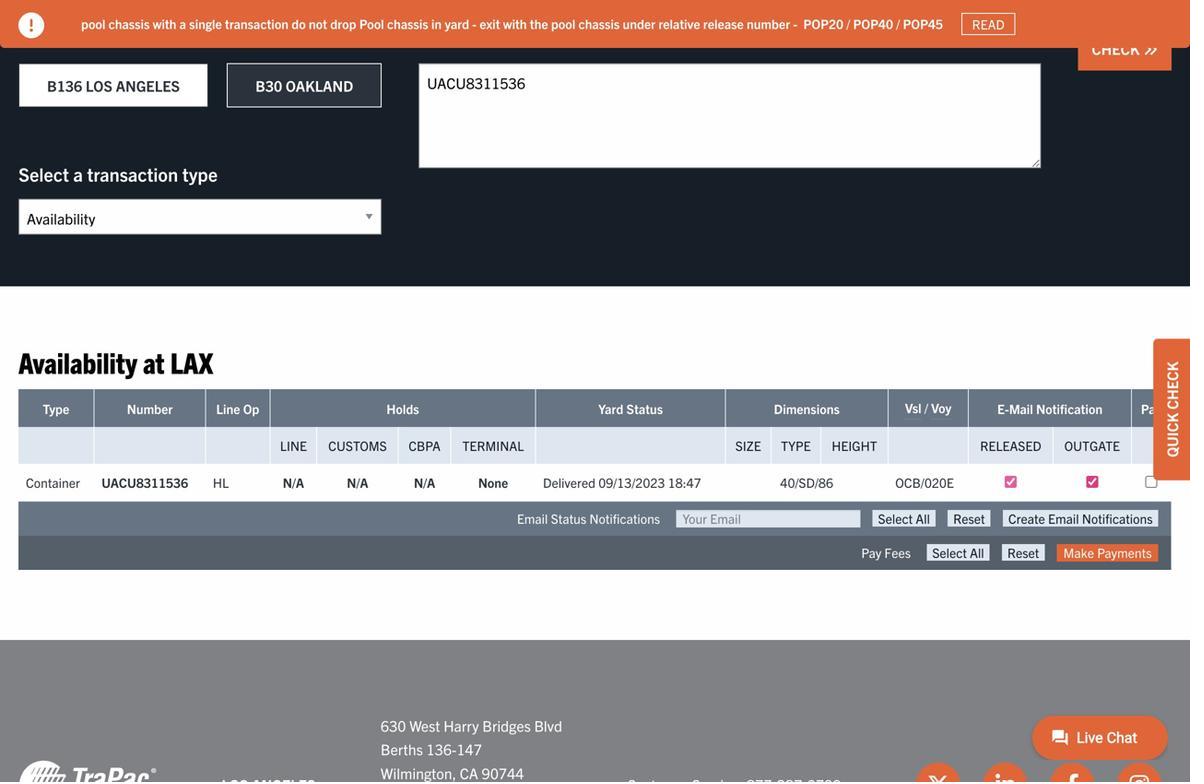 Task type: locate. For each thing, give the bounding box(es) containing it.
1 horizontal spatial n/a
[[347, 474, 369, 491]]

ocb/020e
[[896, 474, 954, 491]]

0 horizontal spatial /
[[847, 15, 851, 32]]

136-
[[426, 740, 457, 758]]

payments
[[1098, 544, 1152, 561]]

status for email
[[551, 510, 587, 527]]

0 horizontal spatial pay
[[862, 544, 882, 561]]

1 vertical spatial check
[[1163, 362, 1181, 410]]

a left "terminal"
[[73, 27, 83, 50]]

0 horizontal spatial line
[[216, 400, 240, 417]]

check inside "check" button
[[1092, 39, 1144, 58]]

- left exit
[[472, 15, 477, 32]]

1 horizontal spatial pool
[[551, 15, 576, 32]]

2 horizontal spatial n/a
[[414, 474, 436, 491]]

delivered 09/13/2023 18:47
[[543, 474, 702, 491]]

0 horizontal spatial -
[[472, 15, 477, 32]]

type
[[43, 400, 69, 417], [781, 437, 811, 454]]

terminal
[[87, 27, 154, 50]]

1 - from the left
[[472, 15, 477, 32]]

email
[[517, 510, 548, 527]]

availability
[[18, 344, 137, 380]]

select up b136
[[18, 27, 69, 50]]

0 vertical spatial transaction
[[225, 15, 289, 32]]

-
[[472, 15, 477, 32], [793, 15, 798, 32]]

pop40
[[854, 15, 894, 32]]

not
[[309, 15, 327, 32]]

email status notifications
[[517, 510, 660, 527]]

pool
[[359, 15, 384, 32]]

1 horizontal spatial status
[[627, 400, 663, 417]]

a for terminal
[[73, 27, 83, 50]]

0 vertical spatial select
[[18, 27, 69, 50]]

1 n/a from the left
[[283, 474, 304, 491]]

n/a right hl
[[283, 474, 304, 491]]

Your Email email field
[[676, 510, 861, 528]]

blvd
[[534, 716, 563, 735]]

n/a down customs
[[347, 474, 369, 491]]

select down b136
[[18, 162, 69, 185]]

1 vertical spatial solid image
[[1144, 42, 1158, 57]]

wilmington,
[[381, 763, 457, 782]]

container
[[26, 474, 80, 491]]

the
[[530, 15, 548, 32]]

solid image
[[18, 12, 44, 38], [1144, 42, 1158, 57]]

type up 40/sd/86
[[781, 437, 811, 454]]

outgate
[[1065, 437, 1121, 454]]

Enter reference number(s) text field
[[419, 63, 1042, 168]]

enter
[[419, 27, 462, 50]]

pop20
[[804, 15, 844, 32]]

line
[[216, 400, 240, 417], [280, 437, 307, 454]]

2 with from the left
[[503, 15, 527, 32]]

berths
[[381, 740, 423, 758]]

b136
[[47, 76, 82, 95]]

with
[[153, 15, 177, 32], [503, 15, 527, 32]]

make payments
[[1064, 544, 1152, 561]]

type
[[182, 162, 218, 185]]

relative
[[659, 15, 701, 32]]

None button
[[873, 510, 936, 527], [948, 510, 991, 527], [1003, 510, 1159, 527], [927, 544, 990, 561], [1002, 544, 1045, 561], [873, 510, 936, 527], [948, 510, 991, 527], [1003, 510, 1159, 527], [927, 544, 990, 561], [1002, 544, 1045, 561]]

0 horizontal spatial n/a
[[283, 474, 304, 491]]

with left the
[[503, 15, 527, 32]]

2 chassis from the left
[[387, 15, 429, 32]]

select
[[18, 27, 69, 50], [18, 162, 69, 185]]

under
[[623, 15, 656, 32]]

quick
[[1163, 413, 1181, 457]]

select for select a terminal
[[18, 27, 69, 50]]

chassis left under
[[579, 15, 620, 32]]

pool
[[81, 15, 106, 32], [551, 15, 576, 32]]

line for line op
[[216, 400, 240, 417]]

pay left fees
[[862, 544, 882, 561]]

reference
[[467, 27, 544, 50]]

0 horizontal spatial status
[[551, 510, 587, 527]]

pop45
[[903, 15, 944, 32]]

line left op
[[216, 400, 240, 417]]

0 horizontal spatial check
[[1092, 39, 1144, 58]]

/ right 'pop20'
[[847, 15, 851, 32]]

/ left pop45 at the top of the page
[[897, 15, 900, 32]]

0 vertical spatial status
[[627, 400, 663, 417]]

footer
[[0, 640, 1191, 782]]

b30
[[256, 76, 282, 95]]

transaction left do
[[225, 15, 289, 32]]

1 horizontal spatial with
[[503, 15, 527, 32]]

make
[[1064, 544, 1095, 561]]

1 vertical spatial pay
[[862, 544, 882, 561]]

1 vertical spatial type
[[781, 437, 811, 454]]

1 select from the top
[[18, 27, 69, 50]]

1 vertical spatial select
[[18, 162, 69, 185]]

1 horizontal spatial line
[[280, 437, 307, 454]]

b30 oakland
[[256, 76, 353, 95]]

/ right vsl
[[925, 399, 929, 416]]

check
[[1092, 39, 1144, 58], [1163, 362, 1181, 410]]

a down b136
[[73, 162, 83, 185]]

/
[[847, 15, 851, 32], [897, 15, 900, 32], [925, 399, 929, 416]]

1 horizontal spatial chassis
[[387, 15, 429, 32]]

0 horizontal spatial transaction
[[87, 162, 178, 185]]

in
[[432, 15, 442, 32]]

b136 los angeles
[[47, 76, 180, 95]]

n/a down cbpa
[[414, 474, 436, 491]]

None checkbox
[[1005, 476, 1017, 488], [1087, 476, 1099, 488], [1005, 476, 1017, 488], [1087, 476, 1099, 488]]

90744
[[482, 763, 524, 782]]

2 - from the left
[[793, 15, 798, 32]]

status right yard at the right bottom
[[627, 400, 663, 417]]

0 horizontal spatial pool
[[81, 15, 106, 32]]

0 horizontal spatial chassis
[[109, 15, 150, 32]]

status down delivered
[[551, 510, 587, 527]]

0 vertical spatial pay
[[1142, 400, 1162, 417]]

1 horizontal spatial -
[[793, 15, 798, 32]]

line left customs
[[280, 437, 307, 454]]

status
[[627, 400, 663, 417], [551, 510, 587, 527]]

pool chassis with a single transaction  do not drop pool chassis in yard -  exit with the pool chassis under relative release number -  pop20 / pop40 / pop45
[[81, 15, 944, 32]]

footer containing 630 west harry bridges blvd
[[0, 640, 1191, 782]]

delivered
[[543, 474, 596, 491]]

chassis up b136 los angeles
[[109, 15, 150, 32]]

check button
[[1078, 27, 1172, 71]]

terminal
[[463, 437, 524, 454]]

2 horizontal spatial chassis
[[579, 15, 620, 32]]

line for line
[[280, 437, 307, 454]]

chassis left in
[[387, 15, 429, 32]]

a
[[180, 15, 186, 32], [73, 27, 83, 50], [73, 162, 83, 185]]

1 vertical spatial status
[[551, 510, 587, 527]]

2 select from the top
[[18, 162, 69, 185]]

with left single
[[153, 15, 177, 32]]

1 vertical spatial line
[[280, 437, 307, 454]]

read link
[[962, 13, 1016, 35]]

- right number
[[793, 15, 798, 32]]

transaction
[[225, 15, 289, 32], [87, 162, 178, 185]]

e-mail notification
[[998, 400, 1103, 417]]

check inside "quick check" link
[[1163, 362, 1181, 410]]

type down the 'availability'
[[43, 400, 69, 417]]

pay left quick check
[[1142, 400, 1162, 417]]

pay
[[1142, 400, 1162, 417], [862, 544, 882, 561]]

1 horizontal spatial check
[[1163, 362, 1181, 410]]

chassis
[[109, 15, 150, 32], [387, 15, 429, 32], [579, 15, 620, 32]]

0 horizontal spatial with
[[153, 15, 177, 32]]

0 horizontal spatial type
[[43, 400, 69, 417]]

1 horizontal spatial solid image
[[1144, 42, 1158, 57]]

pool up los
[[81, 15, 106, 32]]

n/a
[[283, 474, 304, 491], [347, 474, 369, 491], [414, 474, 436, 491]]

0 vertical spatial check
[[1092, 39, 1144, 58]]

0 vertical spatial line
[[216, 400, 240, 417]]

los angeles image
[[18, 759, 157, 782]]

fees
[[885, 544, 911, 561]]

pool right the
[[551, 15, 576, 32]]

None checkbox
[[1146, 476, 1158, 488]]

select a transaction type
[[18, 162, 218, 185]]

transaction left 'type'
[[87, 162, 178, 185]]

availability at lax
[[18, 344, 213, 380]]

0 vertical spatial solid image
[[18, 12, 44, 38]]

1 horizontal spatial pay
[[1142, 400, 1162, 417]]

release
[[704, 15, 744, 32]]



Task type: describe. For each thing, give the bounding box(es) containing it.
customs
[[328, 437, 387, 454]]

147
[[457, 740, 482, 758]]

18:47
[[668, 474, 702, 491]]

mail
[[1010, 400, 1034, 417]]

0 horizontal spatial solid image
[[18, 12, 44, 38]]

do
[[292, 15, 306, 32]]

pay for pay fees
[[862, 544, 882, 561]]

angeles
[[116, 76, 180, 95]]

op
[[243, 400, 259, 417]]

1 pool from the left
[[81, 15, 106, 32]]

drop
[[330, 15, 356, 32]]

exit
[[480, 15, 500, 32]]

1 with from the left
[[153, 15, 177, 32]]

0 vertical spatial type
[[43, 400, 69, 417]]

line op
[[216, 400, 259, 417]]

09/13/2023
[[599, 474, 665, 491]]

a left single
[[180, 15, 186, 32]]

hl
[[213, 474, 229, 491]]

west
[[410, 716, 440, 735]]

number(s)
[[548, 27, 631, 50]]

at
[[143, 344, 165, 380]]

quick check
[[1163, 362, 1181, 457]]

630 west harry bridges blvd berths 136-147 wilmington, ca 90744
[[381, 716, 563, 782]]

status for yard
[[627, 400, 663, 417]]

1 vertical spatial transaction
[[87, 162, 178, 185]]

e-
[[998, 400, 1010, 417]]

select a terminal
[[18, 27, 154, 50]]

holds
[[387, 400, 419, 417]]

oakland
[[286, 76, 353, 95]]

harry
[[444, 716, 479, 735]]

notification
[[1037, 400, 1103, 417]]

yard status
[[598, 400, 663, 417]]

2 n/a from the left
[[347, 474, 369, 491]]

quick check link
[[1154, 339, 1191, 480]]

pay for pay
[[1142, 400, 1162, 417]]

los
[[86, 76, 113, 95]]

voy
[[932, 399, 952, 416]]

make payments link
[[1057, 544, 1159, 562]]

enter reference number(s)
[[419, 27, 631, 50]]

3 n/a from the left
[[414, 474, 436, 491]]

height
[[832, 437, 878, 454]]

yard
[[445, 15, 469, 32]]

vsl
[[905, 399, 922, 416]]

solid image inside "check" button
[[1144, 42, 1158, 57]]

single
[[189, 15, 222, 32]]

1 horizontal spatial /
[[897, 15, 900, 32]]

ca
[[460, 763, 479, 782]]

none
[[478, 474, 508, 491]]

630
[[381, 716, 406, 735]]

yard
[[598, 400, 624, 417]]

number
[[747, 15, 791, 32]]

3 chassis from the left
[[579, 15, 620, 32]]

notifications
[[590, 510, 660, 527]]

1 horizontal spatial type
[[781, 437, 811, 454]]

uacu8311536
[[102, 474, 188, 491]]

select for select a transaction type
[[18, 162, 69, 185]]

released
[[981, 437, 1042, 454]]

read
[[973, 16, 1005, 32]]

bridges
[[483, 716, 531, 735]]

size
[[736, 437, 761, 454]]

number
[[127, 400, 173, 417]]

2 horizontal spatial /
[[925, 399, 929, 416]]

lax
[[170, 344, 213, 380]]

dimensions
[[774, 400, 840, 417]]

vsl / voy
[[905, 399, 952, 416]]

pay fees
[[862, 544, 911, 561]]

2 pool from the left
[[551, 15, 576, 32]]

1 horizontal spatial transaction
[[225, 15, 289, 32]]

cbpa
[[409, 437, 441, 454]]

a for transaction
[[73, 162, 83, 185]]

1 chassis from the left
[[109, 15, 150, 32]]

40/sd/86
[[781, 474, 834, 491]]



Task type: vqa. For each thing, say whether or not it's contained in the screenshot.
Pay's "Pay"
yes



